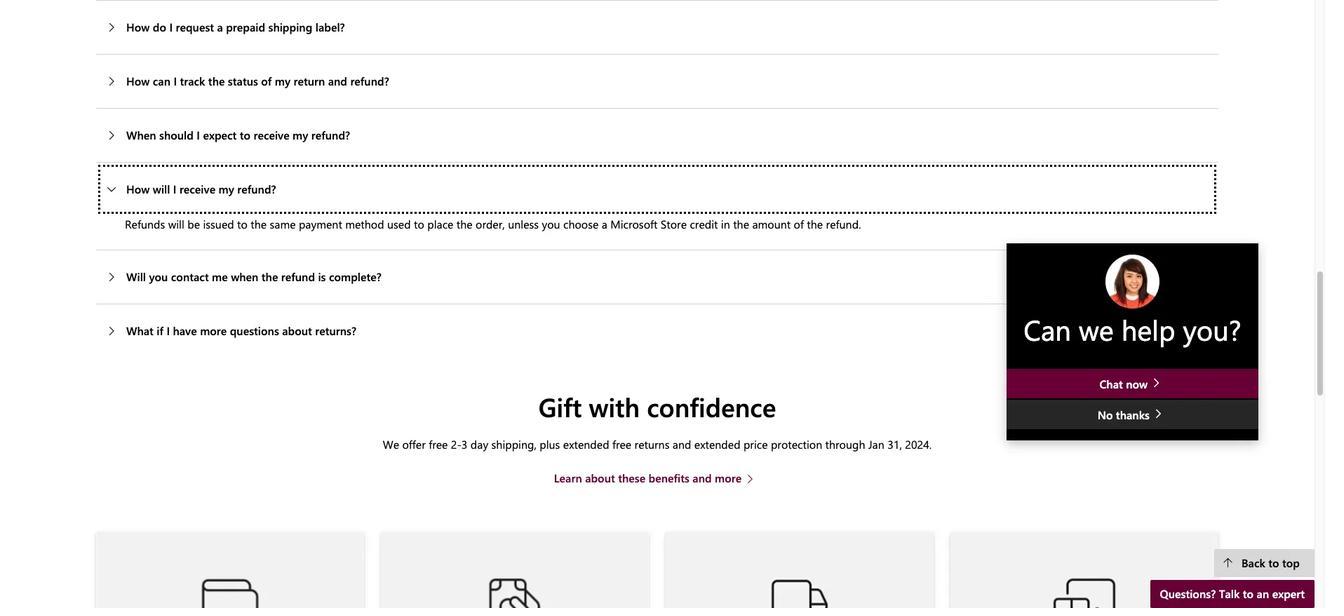Task type: locate. For each thing, give the bounding box(es) containing it.
1 vertical spatial about
[[585, 471, 615, 486]]

3 how from the top
[[126, 182, 150, 196]]

price
[[744, 437, 768, 452]]

my left return
[[275, 74, 291, 88]]

the right place
[[457, 217, 473, 231]]

no thanks button
[[1007, 400, 1259, 430]]

about left these
[[585, 471, 615, 486]]

1 horizontal spatial free
[[613, 437, 632, 452]]

0 horizontal spatial you
[[149, 269, 168, 284]]

a
[[217, 19, 223, 34], [602, 217, 608, 231]]

1 horizontal spatial my
[[275, 74, 291, 88]]

0 vertical spatial of
[[261, 74, 272, 88]]

and right benefits
[[693, 471, 712, 486]]

my inside how can i track the status of my return and refund? dropdown button
[[275, 74, 291, 88]]

a inside "dropdown button"
[[217, 19, 223, 34]]

0 vertical spatial receive
[[254, 128, 290, 142]]

1 vertical spatial a
[[602, 217, 608, 231]]

2 vertical spatial my
[[219, 182, 234, 196]]

i right can
[[174, 74, 177, 88]]

refund? right return
[[350, 74, 389, 88]]

issued
[[203, 217, 234, 231]]

1 horizontal spatial more
[[715, 471, 742, 486]]

1 horizontal spatial receive
[[254, 128, 290, 142]]

about inside dropdown button
[[282, 323, 312, 338]]

you?
[[1183, 311, 1242, 348]]

1 extended from the left
[[563, 437, 610, 452]]

you right unless
[[542, 217, 560, 231]]

about
[[282, 323, 312, 338], [585, 471, 615, 486]]

i
[[169, 19, 173, 34], [174, 74, 177, 88], [197, 128, 200, 142], [173, 182, 177, 196], [167, 323, 170, 338]]

to left an
[[1243, 587, 1254, 601]]

of right the amount
[[794, 217, 804, 231]]

how left do
[[126, 19, 150, 34]]

0 horizontal spatial about
[[282, 323, 312, 338]]

0 horizontal spatial more
[[200, 323, 227, 338]]

1 how from the top
[[126, 19, 150, 34]]

gift with confidence
[[539, 389, 776, 424]]

what if i have more questions about returns? button
[[96, 304, 1219, 358]]

with
[[589, 389, 640, 424]]

now
[[1126, 377, 1148, 392]]

more right benefits
[[715, 471, 742, 486]]

protection
[[771, 437, 823, 452]]

i down the should
[[173, 182, 177, 196]]

2 vertical spatial and
[[693, 471, 712, 486]]

3
[[462, 437, 468, 452]]

top
[[1283, 556, 1300, 571]]

1 horizontal spatial about
[[585, 471, 615, 486]]

0 vertical spatial and
[[328, 74, 347, 88]]

1 horizontal spatial extended
[[695, 437, 741, 452]]

how
[[126, 19, 150, 34], [126, 74, 150, 88], [126, 182, 150, 196]]

31,
[[888, 437, 902, 452]]

my up issued
[[219, 182, 234, 196]]

the left same at the left of page
[[251, 217, 267, 231]]

place
[[428, 217, 454, 231]]

a right request
[[217, 19, 223, 34]]

i right the if
[[167, 323, 170, 338]]

how inside "dropdown button"
[[126, 19, 150, 34]]

receive up be on the left
[[180, 182, 216, 196]]

how will i receive my refund?
[[126, 182, 276, 196]]

refund?
[[350, 74, 389, 88], [311, 128, 350, 142], [237, 182, 276, 196]]

i for request
[[169, 19, 173, 34]]

2 how from the top
[[126, 74, 150, 88]]

my down return
[[293, 128, 308, 142]]

1 vertical spatial how
[[126, 74, 150, 88]]

1 horizontal spatial and
[[673, 437, 692, 452]]

1 horizontal spatial you
[[542, 217, 560, 231]]

when
[[231, 269, 259, 284]]

will inside how will i receive my refund? dropdown button
[[153, 182, 170, 196]]

i inside dropdown button
[[167, 323, 170, 338]]

through
[[826, 437, 866, 452]]

1 vertical spatial and
[[673, 437, 692, 452]]

to right expect
[[240, 128, 251, 142]]

0 horizontal spatial a
[[217, 19, 223, 34]]

receive inside dropdown button
[[254, 128, 290, 142]]

extended
[[563, 437, 610, 452], [695, 437, 741, 452]]

no
[[1098, 408, 1113, 423]]

back to top link
[[1214, 549, 1315, 578]]

1 vertical spatial receive
[[180, 182, 216, 196]]

will up refunds
[[153, 182, 170, 196]]

unless
[[508, 217, 539, 231]]

0 horizontal spatial my
[[219, 182, 234, 196]]

what
[[126, 323, 154, 338]]

extended right plus
[[563, 437, 610, 452]]

i left expect
[[197, 128, 200, 142]]

0 vertical spatial you
[[542, 217, 560, 231]]

0 horizontal spatial receive
[[180, 182, 216, 196]]

1 vertical spatial of
[[794, 217, 804, 231]]

2 extended from the left
[[695, 437, 741, 452]]

to inside dropdown button
[[1243, 587, 1254, 601]]

2 horizontal spatial my
[[293, 128, 308, 142]]

and right returns
[[673, 437, 692, 452]]

more inside 'link'
[[715, 471, 742, 486]]

1 vertical spatial my
[[293, 128, 308, 142]]

i right do
[[169, 19, 173, 34]]

how can i track the status of my return and refund?
[[126, 74, 389, 88]]

in
[[721, 217, 730, 231]]

will
[[153, 182, 170, 196], [168, 217, 184, 231]]

how up refunds
[[126, 182, 150, 196]]

free left returns
[[613, 437, 632, 452]]

0 vertical spatial my
[[275, 74, 291, 88]]

i inside dropdown button
[[197, 128, 200, 142]]

the right when in the left of the page
[[262, 269, 278, 284]]

the right the track
[[208, 74, 225, 88]]

0 vertical spatial will
[[153, 182, 170, 196]]

receive
[[254, 128, 290, 142], [180, 182, 216, 196]]

you right will
[[149, 269, 168, 284]]

0 vertical spatial a
[[217, 19, 223, 34]]

questions? talk to an expert
[[1160, 587, 1305, 601]]

benefits
[[649, 471, 690, 486]]

1 vertical spatial will
[[168, 217, 184, 231]]

credit
[[690, 217, 718, 231]]

2 horizontal spatial and
[[693, 471, 712, 486]]

1 vertical spatial more
[[715, 471, 742, 486]]

refunds will be issued to the same payment method used to place the order, unless you choose a microsoft store credit in the amount of the refund.
[[125, 217, 861, 231]]

about left returns? at bottom
[[282, 323, 312, 338]]

to
[[240, 128, 251, 142], [237, 217, 248, 231], [414, 217, 424, 231], [1269, 556, 1280, 571], [1243, 587, 1254, 601]]

2 vertical spatial how
[[126, 182, 150, 196]]

free
[[429, 437, 448, 452], [613, 437, 632, 452]]

will left be on the left
[[168, 217, 184, 231]]

my
[[275, 74, 291, 88], [293, 128, 308, 142], [219, 182, 234, 196]]

0 vertical spatial about
[[282, 323, 312, 338]]

1 vertical spatial you
[[149, 269, 168, 284]]

receive right expect
[[254, 128, 290, 142]]

refund? down return
[[311, 128, 350, 142]]

help
[[1122, 311, 1176, 348]]

jan
[[869, 437, 885, 452]]

free left 2-
[[429, 437, 448, 452]]

2 vertical spatial refund?
[[237, 182, 276, 196]]

0 vertical spatial more
[[200, 323, 227, 338]]

and right return
[[328, 74, 347, 88]]

a right choose
[[602, 217, 608, 231]]

expert
[[1273, 587, 1305, 601]]

if
[[157, 323, 164, 338]]

more right have
[[200, 323, 227, 338]]

extended left price
[[695, 437, 741, 452]]

return
[[294, 74, 325, 88]]

should
[[159, 128, 194, 142]]

of
[[261, 74, 272, 88], [794, 217, 804, 231]]

back
[[1242, 556, 1266, 571]]

0 horizontal spatial and
[[328, 74, 347, 88]]

returns
[[635, 437, 670, 452]]

0 vertical spatial how
[[126, 19, 150, 34]]

chat
[[1100, 377, 1123, 392]]

refund? up same at the left of page
[[237, 182, 276, 196]]

0 horizontal spatial of
[[261, 74, 272, 88]]

you
[[542, 217, 560, 231], [149, 269, 168, 284]]

more
[[200, 323, 227, 338], [715, 471, 742, 486]]

1 vertical spatial refund?
[[311, 128, 350, 142]]

0 horizontal spatial extended
[[563, 437, 610, 452]]

will
[[126, 269, 146, 284]]

the
[[208, 74, 225, 88], [251, 217, 267, 231], [457, 217, 473, 231], [733, 217, 750, 231], [807, 217, 823, 231], [262, 269, 278, 284]]

0 horizontal spatial free
[[429, 437, 448, 452]]

to left top
[[1269, 556, 1280, 571]]

how left can
[[126, 74, 150, 88]]

i inside "dropdown button"
[[169, 19, 173, 34]]

how will i receive my refund? button
[[96, 163, 1219, 216]]

2-
[[451, 437, 462, 452]]

of right status
[[261, 74, 272, 88]]

used
[[387, 217, 411, 231]]

track
[[180, 74, 205, 88]]



Task type: describe. For each thing, give the bounding box(es) containing it.
expect
[[203, 128, 237, 142]]

no thanks
[[1098, 408, 1153, 423]]

request
[[176, 19, 214, 34]]

when should i expect to receive my refund? button
[[96, 109, 1219, 162]]

to inside dropdown button
[[240, 128, 251, 142]]

is
[[318, 269, 326, 284]]

how can i track the status of my return and refund? button
[[96, 55, 1219, 108]]

refund.
[[826, 217, 861, 231]]

we offer free 2-3 day shipping, plus extended free returns and extended price protection through jan 31, 2024.
[[383, 437, 932, 452]]

offer
[[402, 437, 426, 452]]

contact
[[171, 269, 209, 284]]

choose
[[564, 217, 599, 231]]

questions?
[[1160, 587, 1216, 601]]

returns?
[[315, 323, 357, 338]]

refund
[[281, 269, 315, 284]]

i for receive
[[173, 182, 177, 196]]

label?
[[316, 19, 345, 34]]

questions? talk to an expert button
[[1151, 580, 1315, 608]]

2 free from the left
[[613, 437, 632, 452]]

payment
[[299, 217, 342, 231]]

chat now button
[[1007, 369, 1259, 399]]

refunds
[[125, 217, 165, 231]]

we
[[383, 437, 399, 452]]

learn about these benefits and more link
[[554, 470, 761, 487]]

prepaid
[[226, 19, 265, 34]]

i for track
[[174, 74, 177, 88]]

when
[[126, 128, 156, 142]]

can we help you?
[[1024, 311, 1242, 348]]

gift
[[539, 389, 582, 424]]

day
[[471, 437, 489, 452]]

0 vertical spatial refund?
[[350, 74, 389, 88]]

these
[[618, 471, 646, 486]]

and inside dropdown button
[[328, 74, 347, 88]]

how for how will i receive my refund?
[[126, 182, 150, 196]]

will for how
[[153, 182, 170, 196]]

me
[[212, 269, 228, 284]]

my inside how will i receive my refund? dropdown button
[[219, 182, 234, 196]]

store
[[661, 217, 687, 231]]

will for refunds
[[168, 217, 184, 231]]

2024.
[[906, 437, 932, 452]]

thanks
[[1116, 408, 1150, 423]]

an
[[1257, 587, 1270, 601]]

microsoft
[[611, 217, 658, 231]]

how for how do i request a prepaid shipping label?
[[126, 19, 150, 34]]

talk
[[1219, 587, 1240, 601]]

method
[[345, 217, 384, 231]]

more inside dropdown button
[[200, 323, 227, 338]]

to right used at the left top
[[414, 217, 424, 231]]

how for how can i track the status of my return and refund?
[[126, 74, 150, 88]]

receive inside dropdown button
[[180, 182, 216, 196]]

of inside dropdown button
[[261, 74, 272, 88]]

what if i have more questions about returns?
[[126, 323, 357, 338]]

can
[[1024, 311, 1072, 348]]

questions
[[230, 323, 279, 338]]

have
[[173, 323, 197, 338]]

and inside 'link'
[[693, 471, 712, 486]]

confidence
[[647, 389, 776, 424]]

can
[[153, 74, 171, 88]]

complete?
[[329, 269, 382, 284]]

to right issued
[[237, 217, 248, 231]]

same
[[270, 217, 296, 231]]

the left refund.
[[807, 217, 823, 231]]

1 free from the left
[[429, 437, 448, 452]]

shipping
[[268, 19, 313, 34]]

chat now
[[1100, 377, 1151, 392]]

plus
[[540, 437, 560, 452]]

about inside 'link'
[[585, 471, 615, 486]]

be
[[188, 217, 200, 231]]

status
[[228, 74, 258, 88]]

learn about these benefits and more
[[554, 471, 742, 486]]

we
[[1079, 311, 1114, 348]]

i for have
[[167, 323, 170, 338]]

the right the in in the top of the page
[[733, 217, 750, 231]]

shipping,
[[492, 437, 537, 452]]

will you contact me when the refund is complete? button
[[96, 250, 1219, 304]]

refund? inside dropdown button
[[311, 128, 350, 142]]

order,
[[476, 217, 505, 231]]

i for expect
[[197, 128, 200, 142]]

1 horizontal spatial of
[[794, 217, 804, 231]]

how do i request a prepaid shipping label? button
[[96, 1, 1219, 54]]

do
[[153, 19, 166, 34]]

will you contact me when the refund is complete?
[[126, 269, 382, 284]]

amount
[[753, 217, 791, 231]]

my inside when should i expect to receive my refund? dropdown button
[[293, 128, 308, 142]]

1 horizontal spatial a
[[602, 217, 608, 231]]

you inside dropdown button
[[149, 269, 168, 284]]

how do i request a prepaid shipping label?
[[126, 19, 345, 34]]

learn
[[554, 471, 582, 486]]

when should i expect to receive my refund?
[[126, 128, 350, 142]]



Task type: vqa. For each thing, say whether or not it's contained in the screenshot.
the left of
yes



